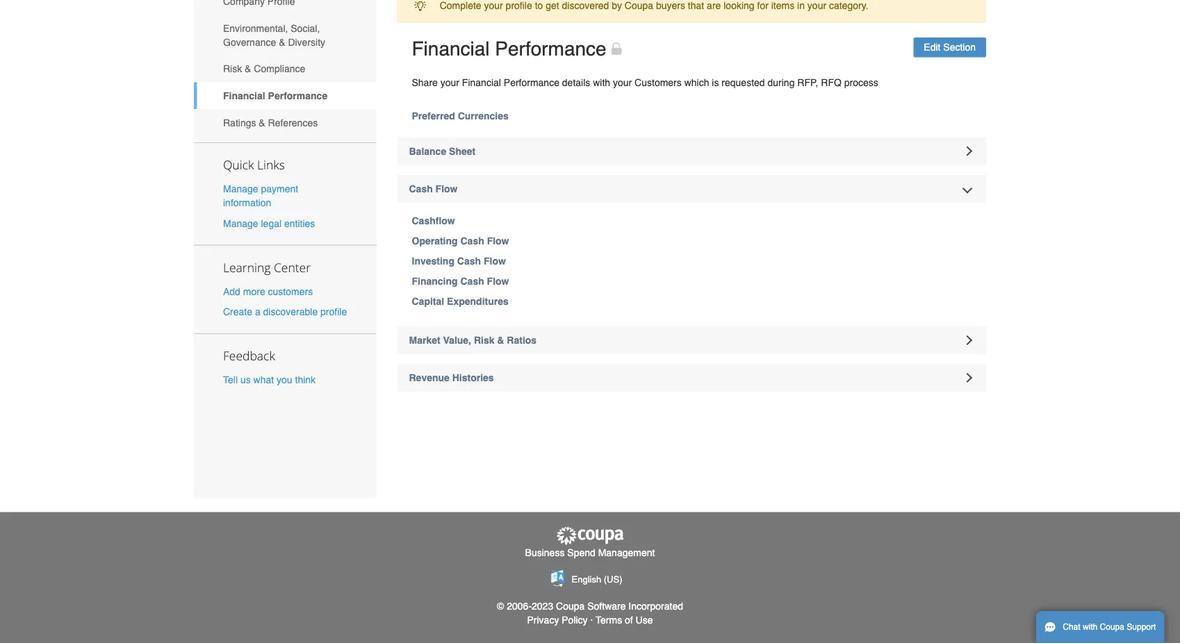 Task type: vqa. For each thing, say whether or not it's contained in the screenshot.
your
yes



Task type: locate. For each thing, give the bounding box(es) containing it.
1 vertical spatial financial performance
[[223, 90, 327, 101]]

risk inside dropdown button
[[474, 335, 495, 346]]

balance sheet
[[409, 146, 476, 157]]

2 vertical spatial financial
[[223, 90, 265, 101]]

1 horizontal spatial with
[[1083, 623, 1098, 633]]

risk
[[223, 63, 242, 74], [474, 335, 495, 346]]

flow up the cashflow
[[436, 183, 458, 194]]

tell
[[223, 374, 238, 386]]

& left ratios
[[497, 335, 504, 346]]

your left customers
[[613, 77, 632, 88]]

0 horizontal spatial your
[[440, 77, 459, 88]]

2 your from the left
[[613, 77, 632, 88]]

1 vertical spatial manage
[[223, 218, 258, 229]]

privacy policy link
[[527, 615, 588, 626]]

your right share
[[440, 77, 459, 88]]

terms
[[596, 615, 622, 626]]

value,
[[443, 335, 471, 346]]

details
[[562, 77, 590, 88]]

with inside button
[[1083, 623, 1098, 633]]

investing
[[412, 255, 455, 267]]

cash for financing
[[460, 276, 484, 287]]

ratings
[[223, 117, 256, 128]]

support
[[1127, 623, 1156, 633]]

1 horizontal spatial coupa
[[1100, 623, 1125, 633]]

legal
[[261, 218, 282, 229]]

1 manage from the top
[[223, 184, 258, 195]]

manage legal entities
[[223, 218, 315, 229]]

with
[[593, 77, 610, 88], [1083, 623, 1098, 633]]

flow for operating cash flow
[[487, 235, 509, 246]]

2006-
[[507, 601, 532, 612]]

financial performance link
[[194, 82, 376, 109]]

manage down information
[[223, 218, 258, 229]]

performance up details
[[495, 38, 607, 60]]

market value, risk & ratios
[[409, 335, 537, 346]]

chat with coupa support button
[[1036, 612, 1164, 644]]

1 horizontal spatial risk
[[474, 335, 495, 346]]

2 manage from the top
[[223, 218, 258, 229]]

coupa inside button
[[1100, 623, 1125, 633]]

0 horizontal spatial with
[[593, 77, 610, 88]]

coupa
[[556, 601, 585, 612], [1100, 623, 1125, 633]]

1 your from the left
[[440, 77, 459, 88]]

english (us)
[[572, 574, 622, 585]]

with right details
[[593, 77, 610, 88]]

& inside environmental, social, governance & diversity
[[279, 36, 285, 48]]

1 vertical spatial with
[[1083, 623, 1098, 633]]

revenue histories heading
[[397, 364, 986, 392]]

financing cash flow
[[412, 276, 509, 287]]

software
[[587, 601, 626, 612]]

cash flow
[[409, 183, 458, 194]]

your
[[440, 77, 459, 88], [613, 77, 632, 88]]

edit
[[924, 42, 941, 53]]

currencies
[[458, 110, 509, 121]]

performance up the references
[[268, 90, 327, 101]]

cash
[[409, 183, 433, 194], [460, 235, 484, 246], [457, 255, 481, 267], [460, 276, 484, 287]]

risk right value,
[[474, 335, 495, 346]]

risk & compliance link
[[194, 55, 376, 82]]

environmental, social, governance & diversity
[[223, 23, 325, 48]]

balance sheet button
[[397, 137, 986, 165]]

flow for financing cash flow
[[487, 276, 509, 287]]

section
[[943, 42, 976, 53]]

balance sheet heading
[[397, 137, 986, 165]]

center
[[274, 259, 311, 276]]

manage for manage payment information
[[223, 184, 258, 195]]

performance
[[495, 38, 607, 60], [504, 77, 559, 88], [268, 90, 327, 101]]

environmental, social, governance & diversity link
[[194, 15, 376, 55]]

performance left details
[[504, 77, 559, 88]]

0 vertical spatial manage
[[223, 184, 258, 195]]

profile
[[320, 306, 347, 317]]

2023
[[532, 601, 553, 612]]

1 horizontal spatial your
[[613, 77, 632, 88]]

governance
[[223, 36, 276, 48]]

0 horizontal spatial financial performance
[[223, 90, 327, 101]]

financial up ratings
[[223, 90, 265, 101]]

share your financial performance details with your customers which is requested during rfp, rfq process
[[412, 77, 878, 88]]

alert
[[397, 0, 986, 23]]

process
[[844, 77, 878, 88]]

information
[[223, 197, 271, 209]]

spend
[[567, 548, 596, 559]]

manage inside manage payment information
[[223, 184, 258, 195]]

english
[[572, 574, 601, 585]]

0 horizontal spatial risk
[[223, 63, 242, 74]]

manage legal entities link
[[223, 218, 315, 229]]

flow up investing cash flow
[[487, 235, 509, 246]]

expenditures
[[447, 296, 509, 307]]

0 vertical spatial coupa
[[556, 601, 585, 612]]

quick
[[223, 157, 254, 173]]

privacy policy
[[527, 615, 588, 626]]

coupa supplier portal image
[[555, 527, 625, 546]]

& down governance
[[245, 63, 251, 74]]

cashflow
[[412, 215, 455, 226]]

0 vertical spatial financial
[[412, 38, 490, 60]]

flow down operating cash flow
[[484, 255, 506, 267]]

more
[[243, 286, 265, 297]]

cash up the expenditures
[[460, 276, 484, 287]]

coupa up policy
[[556, 601, 585, 612]]

chat
[[1063, 623, 1081, 633]]

capital expenditures
[[412, 296, 509, 307]]

cash up the cashflow
[[409, 183, 433, 194]]

revenue histories
[[409, 373, 494, 384]]

0 vertical spatial financial performance
[[412, 38, 607, 60]]

cash flow button
[[397, 175, 986, 203]]

flow inside dropdown button
[[436, 183, 458, 194]]

& left diversity
[[279, 36, 285, 48]]

of
[[625, 615, 633, 626]]

think
[[295, 374, 316, 386]]

1 vertical spatial risk
[[474, 335, 495, 346]]

©
[[497, 601, 504, 612]]

financial up share
[[412, 38, 490, 60]]

create a discoverable profile link
[[223, 306, 347, 317]]

create
[[223, 306, 252, 317]]

1 vertical spatial coupa
[[1100, 623, 1125, 633]]

cash down operating cash flow
[[457, 255, 481, 267]]

0 vertical spatial with
[[593, 77, 610, 88]]

what
[[253, 374, 274, 386]]

coupa left the support
[[1100, 623, 1125, 633]]

balance
[[409, 146, 446, 157]]

terms of use link
[[596, 615, 653, 626]]

manage up information
[[223, 184, 258, 195]]

is
[[712, 77, 719, 88]]

financing
[[412, 276, 458, 287]]

with right chat
[[1083, 623, 1098, 633]]

risk down governance
[[223, 63, 242, 74]]

revenue histories button
[[397, 364, 986, 392]]

use
[[636, 615, 653, 626]]

flow up the expenditures
[[487, 276, 509, 287]]

0 horizontal spatial coupa
[[556, 601, 585, 612]]

manage
[[223, 184, 258, 195], [223, 218, 258, 229]]

ratios
[[507, 335, 537, 346]]

histories
[[452, 373, 494, 384]]

market value, risk & ratios heading
[[397, 327, 986, 354]]

financial up currencies
[[462, 77, 501, 88]]

cash up investing cash flow
[[460, 235, 484, 246]]

discoverable
[[263, 306, 318, 317]]

payment
[[261, 184, 298, 195]]

references
[[268, 117, 318, 128]]

1 vertical spatial financial
[[462, 77, 501, 88]]



Task type: describe. For each thing, give the bounding box(es) containing it.
links
[[257, 157, 285, 173]]

2 vertical spatial performance
[[268, 90, 327, 101]]

market
[[409, 335, 440, 346]]

capital
[[412, 296, 444, 307]]

add more customers link
[[223, 286, 313, 297]]

cash for operating
[[460, 235, 484, 246]]

add
[[223, 286, 240, 297]]

cash inside dropdown button
[[409, 183, 433, 194]]

diversity
[[288, 36, 325, 48]]

preferred currencies
[[412, 110, 509, 121]]

0 vertical spatial risk
[[223, 63, 242, 74]]

flow for investing cash flow
[[484, 255, 506, 267]]

preferred
[[412, 110, 455, 121]]

1 vertical spatial performance
[[504, 77, 559, 88]]

edit section
[[924, 42, 976, 53]]

© 2006-2023 coupa software incorporated
[[497, 601, 683, 612]]

revenue
[[409, 373, 450, 384]]

business spend management
[[525, 548, 655, 559]]

entities
[[284, 218, 315, 229]]

rfq
[[821, 77, 842, 88]]

operating cash flow
[[412, 235, 509, 246]]

(us)
[[604, 574, 622, 585]]

sheet
[[449, 146, 476, 157]]

us
[[240, 374, 251, 386]]

create a discoverable profile
[[223, 306, 347, 317]]

privacy
[[527, 615, 559, 626]]

chat with coupa support
[[1063, 623, 1156, 633]]

edit section link
[[914, 37, 986, 57]]

management
[[598, 548, 655, 559]]

customers
[[268, 286, 313, 297]]

which
[[684, 77, 709, 88]]

requested
[[722, 77, 765, 88]]

risk & compliance
[[223, 63, 305, 74]]

ratings & references
[[223, 117, 318, 128]]

learning center
[[223, 259, 311, 276]]

policy
[[562, 615, 588, 626]]

manage payment information link
[[223, 184, 298, 209]]

operating
[[412, 235, 458, 246]]

rfp,
[[797, 77, 818, 88]]

business
[[525, 548, 565, 559]]

0 vertical spatial performance
[[495, 38, 607, 60]]

social,
[[291, 23, 320, 34]]

share
[[412, 77, 438, 88]]

a
[[255, 306, 260, 317]]

& inside dropdown button
[[497, 335, 504, 346]]

manage for manage legal entities
[[223, 218, 258, 229]]

investing cash flow
[[412, 255, 506, 267]]

feedback
[[223, 348, 275, 364]]

terms of use
[[596, 615, 653, 626]]

customers
[[635, 77, 682, 88]]

market value, risk & ratios button
[[397, 327, 986, 354]]

learning
[[223, 259, 271, 276]]

quick links
[[223, 157, 285, 173]]

1 horizontal spatial financial performance
[[412, 38, 607, 60]]

tell us what you think button
[[223, 373, 316, 387]]

environmental,
[[223, 23, 288, 34]]

& right ratings
[[259, 117, 265, 128]]

add more customers
[[223, 286, 313, 297]]

cash for investing
[[457, 255, 481, 267]]

tell us what you think
[[223, 374, 316, 386]]

compliance
[[254, 63, 305, 74]]

you
[[277, 374, 292, 386]]

ratings & references link
[[194, 109, 376, 136]]

cash flow heading
[[397, 175, 986, 203]]

incorporated
[[629, 601, 683, 612]]



